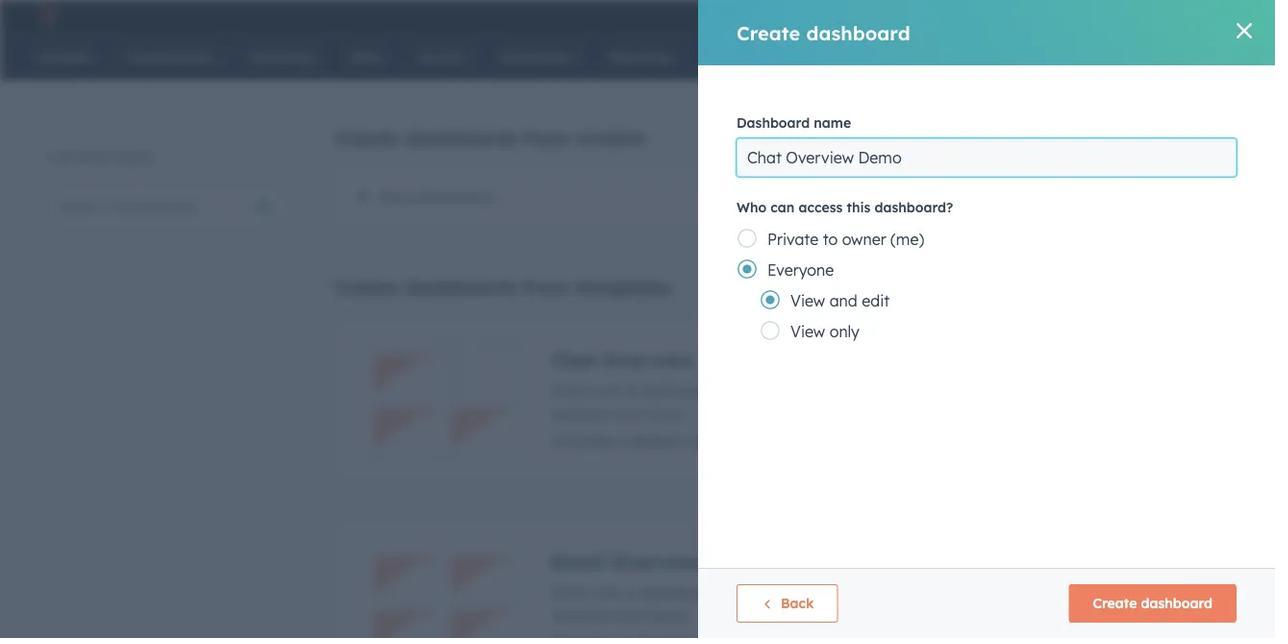 Task type: vqa. For each thing, say whether or not it's contained in the screenshot.
the bottommost dashboards
yes



Task type: locate. For each thing, give the bounding box(es) containing it.
overview inside chat overview start with a dashboard of 6 reports that show the kind of requests your team receives over chat. includes 6 default reports
[[602, 348, 694, 372]]

view for view and edit
[[791, 291, 825, 311]]

settings link
[[1059, 0, 1099, 31]]

over inside chat overview start with a dashboard of 6 reports that show the kind of requests your team receives over chat. includes 6 default reports
[[614, 404, 646, 424]]

0 vertical spatial show
[[846, 381, 884, 401]]

receives up the includes on the left of page
[[551, 404, 610, 424]]

1 vertical spatial from
[[524, 275, 570, 299]]

1 vertical spatial show
[[846, 583, 884, 603]]

receives
[[551, 404, 610, 424], [551, 606, 610, 626]]

with
[[592, 381, 622, 401], [592, 583, 622, 603]]

over left email.
[[614, 606, 646, 626]]

2 with from the top
[[592, 583, 622, 603]]

overview for chat overview
[[602, 348, 694, 372]]

2 dashboards from the top
[[404, 275, 518, 299]]

create dashboards from templates
[[335, 275, 671, 299]]

the inside email overview start with a dashboard of 6 reports that show the kind of requests your team receives over email.
[[888, 583, 911, 603]]

that inside chat overview start with a dashboard of 6 reports that show the kind of requests your team receives over chat. includes 6 default reports
[[812, 381, 842, 401]]

show inside email overview start with a dashboard of 6 reports that show the kind of requests your team receives over email.
[[846, 583, 884, 603]]

1 horizontal spatial 14
[[93, 148, 107, 165]]

1 that from the top
[[812, 381, 842, 401]]

with inside email overview start with a dashboard of 6 reports that show the kind of requests your team receives over email.
[[592, 583, 622, 603]]

0 vertical spatial from
[[524, 126, 570, 150]]

receives inside chat overview start with a dashboard of 6 reports that show the kind of requests your team receives over chat. includes 6 default reports
[[551, 404, 610, 424]]

dashboards for templates
[[404, 275, 518, 299]]

2 show from the top
[[846, 583, 884, 603]]

self made
[[1164, 7, 1223, 23]]

start down email
[[551, 583, 587, 603]]

1 vertical spatial receives
[[551, 606, 610, 626]]

access
[[799, 199, 843, 216]]

1 vertical spatial create dashboard
[[1093, 595, 1213, 612]]

1 requests from the top
[[970, 381, 1032, 401]]

show
[[846, 381, 884, 401], [846, 583, 884, 603]]

2 start from the top
[[551, 583, 587, 603]]

1 vertical spatial start
[[551, 583, 587, 603]]

1 vertical spatial the
[[888, 583, 911, 603]]

0 horizontal spatial 14
[[58, 148, 72, 165]]

14
[[58, 148, 72, 165], [93, 148, 107, 165]]

Dashboard name text field
[[737, 139, 1237, 177]]

reports for chat overview
[[756, 381, 808, 401]]

2 requests from the top
[[970, 583, 1032, 603]]

self made button
[[1132, 0, 1252, 31]]

view
[[791, 291, 825, 311], [791, 322, 825, 341]]

receives down email
[[551, 606, 610, 626]]

show down only at the bottom right of the page
[[846, 381, 884, 401]]

that for chat overview
[[812, 381, 842, 401]]

your inside chat overview start with a dashboard of 6 reports that show the kind of requests your team receives over chat. includes 6 default reports
[[1036, 381, 1068, 401]]

a inside email overview start with a dashboard of 6 reports that show the kind of requests your team receives over email.
[[626, 583, 636, 603]]

2 vertical spatial 6
[[742, 583, 751, 603]]

1 vertical spatial that
[[812, 583, 842, 603]]

1 team from the top
[[1072, 381, 1110, 401]]

a
[[626, 381, 636, 401], [626, 583, 636, 603]]

dashboards down new dashboard
[[404, 275, 518, 299]]

search image
[[1231, 48, 1248, 65]]

dashboards up new dashboard
[[404, 126, 518, 150]]

1-14 of 14 results
[[46, 148, 152, 165]]

0 vertical spatial create dashboard
[[737, 21, 910, 45]]

email.
[[650, 606, 693, 626]]

None checkbox
[[335, 315, 1187, 486]]

can
[[771, 199, 795, 216]]

team for chat overview
[[1072, 381, 1110, 401]]

show inside chat overview start with a dashboard of 6 reports that show the kind of requests your team receives over chat. includes 6 default reports
[[846, 381, 884, 401]]

kind inside chat overview start with a dashboard of 6 reports that show the kind of requests your team receives over chat. includes 6 default reports
[[915, 381, 946, 401]]

with down email
[[592, 583, 622, 603]]

start inside chat overview start with a dashboard of 6 reports that show the kind of requests your team receives over chat. includes 6 default reports
[[551, 381, 587, 401]]

2 your from the top
[[1036, 583, 1068, 603]]

1 vertical spatial a
[[626, 583, 636, 603]]

6 for chat overview
[[742, 381, 751, 401]]

overview up the chat.
[[602, 348, 694, 372]]

0 vertical spatial that
[[812, 381, 842, 401]]

2 from from the top
[[524, 275, 570, 299]]

requests inside chat overview start with a dashboard of 6 reports that show the kind of requests your team receives over chat. includes 6 default reports
[[970, 381, 1032, 401]]

upgrade image
[[857, 9, 874, 26]]

0 vertical spatial view
[[791, 291, 825, 311]]

1 with from the top
[[592, 381, 622, 401]]

menu item
[[1099, 0, 1132, 31]]

scratch
[[576, 126, 646, 150]]

0 vertical spatial with
[[592, 381, 622, 401]]

menu item inside menu
[[1099, 0, 1132, 31]]

a inside chat overview start with a dashboard of 6 reports that show the kind of requests your team receives over chat. includes 6 default reports
[[626, 381, 636, 401]]

2 kind from the top
[[915, 583, 946, 603]]

team inside email overview start with a dashboard of 6 reports that show the kind of requests your team receives over email.
[[1072, 583, 1110, 603]]

1 vertical spatial over
[[614, 606, 646, 626]]

overview up email.
[[611, 550, 703, 574]]

from left templates
[[524, 275, 570, 299]]

requests inside email overview start with a dashboard of 6 reports that show the kind of requests your team receives over email.
[[970, 583, 1032, 603]]

close image
[[1237, 23, 1252, 38]]

dashboard inside email overview start with a dashboard of 6 reports that show the kind of requests your team receives over email.
[[640, 583, 719, 603]]

hubspot image
[[35, 4, 58, 27]]

overview for email overview
[[611, 550, 703, 574]]

private
[[768, 230, 819, 249]]

0 vertical spatial 6
[[742, 381, 751, 401]]

1 vertical spatial kind
[[915, 583, 946, 603]]

1 from from the top
[[524, 126, 570, 150]]

none checkbox containing chat overview
[[335, 315, 1187, 486]]

2 receives from the top
[[551, 606, 610, 626]]

2 team from the top
[[1072, 583, 1110, 603]]

6
[[742, 381, 751, 401], [617, 431, 626, 451], [742, 583, 751, 603]]

0 vertical spatial over
[[614, 404, 646, 424]]

0 vertical spatial dashboards
[[404, 126, 518, 150]]

2 over from the top
[[614, 606, 646, 626]]

none checkbox containing email overview
[[335, 516, 1187, 639]]

0 vertical spatial the
[[888, 381, 911, 401]]

1 receives from the top
[[551, 404, 610, 424]]

2 14 from the left
[[93, 148, 107, 165]]

overview
[[602, 348, 694, 372], [611, 550, 703, 574]]

overview inside email overview start with a dashboard of 6 reports that show the kind of requests your team receives over email.
[[611, 550, 703, 574]]

1 vertical spatial reports
[[686, 431, 738, 451]]

1 vertical spatial overview
[[611, 550, 703, 574]]

2 vertical spatial reports
[[756, 583, 808, 603]]

None checkbox
[[335, 516, 1187, 639]]

1 over from the top
[[614, 404, 646, 424]]

1 vertical spatial your
[[1036, 583, 1068, 603]]

kind for email overview
[[915, 583, 946, 603]]

reports inside email overview start with a dashboard of 6 reports that show the kind of requests your team receives over email.
[[756, 583, 808, 603]]

reports for email overview
[[756, 583, 808, 603]]

2 a from the top
[[626, 583, 636, 603]]

2 that from the top
[[812, 583, 842, 603]]

receives inside email overview start with a dashboard of 6 reports that show the kind of requests your team receives over email.
[[551, 606, 610, 626]]

1 vertical spatial with
[[592, 583, 622, 603]]

view for view only
[[791, 322, 825, 341]]

reports
[[756, 381, 808, 401], [686, 431, 738, 451], [756, 583, 808, 603]]

of
[[76, 148, 89, 165], [723, 381, 738, 401], [950, 381, 965, 401], [723, 583, 738, 603], [950, 583, 965, 603]]

your for email overview
[[1036, 583, 1068, 603]]

kind
[[915, 381, 946, 401], [915, 583, 946, 603]]

0 horizontal spatial create dashboard
[[737, 21, 910, 45]]

back button
[[737, 585, 838, 623]]

1 horizontal spatial create dashboard
[[1093, 595, 1213, 612]]

team for email overview
[[1072, 583, 1110, 603]]

view down everyone
[[791, 291, 825, 311]]

1 dashboards from the top
[[404, 126, 518, 150]]

6 inside email overview start with a dashboard of 6 reports that show the kind of requests your team receives over email.
[[742, 583, 751, 603]]

the
[[888, 381, 911, 401], [888, 583, 911, 603]]

start inside email overview start with a dashboard of 6 reports that show the kind of requests your team receives over email.
[[551, 583, 587, 603]]

upgrade
[[878, 9, 932, 25]]

from
[[524, 126, 570, 150], [524, 275, 570, 299]]

1 show from the top
[[846, 381, 884, 401]]

from for templates
[[524, 275, 570, 299]]

start
[[551, 381, 587, 401], [551, 583, 587, 603]]

results
[[111, 148, 152, 165]]

0 vertical spatial team
[[1072, 381, 1110, 401]]

over
[[614, 404, 646, 424], [614, 606, 646, 626]]

kind inside email overview start with a dashboard of 6 reports that show the kind of requests your team receives over email.
[[915, 583, 946, 603]]

the inside chat overview start with a dashboard of 6 reports that show the kind of requests your team receives over chat. includes 6 default reports
[[888, 381, 911, 401]]

your
[[1036, 381, 1068, 401], [1036, 583, 1068, 603]]

dashboard
[[737, 114, 810, 131]]

create dashboard
[[737, 21, 910, 45], [1093, 595, 1213, 612]]

back
[[781, 595, 814, 612]]

your for chat overview
[[1036, 381, 1068, 401]]

with down chat
[[592, 381, 622, 401]]

1 a from the top
[[626, 381, 636, 401]]

that
[[812, 381, 842, 401], [812, 583, 842, 603]]

requests for chat overview
[[970, 381, 1032, 401]]

2 the from the top
[[888, 583, 911, 603]]

0 vertical spatial start
[[551, 381, 587, 401]]

1 the from the top
[[888, 381, 911, 401]]

team
[[1072, 381, 1110, 401], [1072, 583, 1110, 603]]

view left only at the bottom right of the page
[[791, 322, 825, 341]]

show right back
[[846, 583, 884, 603]]

dashboard name
[[737, 114, 851, 131]]

0 vertical spatial a
[[626, 381, 636, 401]]

start down chat
[[551, 381, 587, 401]]

1 kind from the top
[[915, 381, 946, 401]]

2 view from the top
[[791, 322, 825, 341]]

view and edit
[[791, 291, 890, 311]]

(me)
[[891, 230, 924, 249]]

create dashboard button
[[1069, 585, 1237, 623]]

1 view from the top
[[791, 291, 825, 311]]

start for chat
[[551, 381, 587, 401]]

over up default
[[614, 404, 646, 424]]

0 vertical spatial your
[[1036, 381, 1068, 401]]

create
[[737, 21, 801, 45], [335, 126, 399, 150], [335, 275, 399, 299], [1093, 595, 1137, 612]]

1 vertical spatial view
[[791, 322, 825, 341]]

Search search field
[[46, 188, 287, 226]]

dashboards
[[404, 126, 518, 150], [404, 275, 518, 299]]

over inside email overview start with a dashboard of 6 reports that show the kind of requests your team receives over email.
[[614, 606, 646, 626]]

to
[[823, 230, 838, 249]]

dashboard?
[[875, 199, 953, 216]]

menu
[[845, 0, 1252, 38]]

dashboard
[[806, 21, 910, 45], [415, 188, 493, 207], [640, 381, 719, 401], [640, 583, 719, 603], [1141, 595, 1213, 612]]

start for email
[[551, 583, 587, 603]]

marketplaces button
[[986, 0, 1026, 31]]

team inside chat overview start with a dashboard of 6 reports that show the kind of requests your team receives over chat. includes 6 default reports
[[1072, 381, 1110, 401]]

edit
[[862, 291, 890, 311]]

receives for email
[[551, 606, 610, 626]]

1 vertical spatial requests
[[970, 583, 1032, 603]]

with for email
[[592, 583, 622, 603]]

chat
[[551, 348, 596, 372]]

self
[[1164, 7, 1187, 23]]

this
[[847, 199, 871, 216]]

dashboard inside create dashboard button
[[1141, 595, 1213, 612]]

the for chat overview
[[888, 381, 911, 401]]

0 vertical spatial overview
[[602, 348, 694, 372]]

0 vertical spatial reports
[[756, 381, 808, 401]]

new dashboard
[[378, 188, 493, 207]]

requests
[[970, 381, 1032, 401], [970, 583, 1032, 603]]

that inside email overview start with a dashboard of 6 reports that show the kind of requests your team receives over email.
[[812, 583, 842, 603]]

0 vertical spatial requests
[[970, 381, 1032, 401]]

with for chat
[[592, 381, 622, 401]]

0 vertical spatial receives
[[551, 404, 610, 424]]

your inside email overview start with a dashboard of 6 reports that show the kind of requests your team receives over email.
[[1036, 583, 1068, 603]]

1 vertical spatial dashboards
[[404, 275, 518, 299]]

0 vertical spatial kind
[[915, 381, 946, 401]]

1 vertical spatial team
[[1072, 583, 1110, 603]]

1 your from the top
[[1036, 381, 1068, 401]]

calling icon button
[[948, 2, 981, 30]]

with inside chat overview start with a dashboard of 6 reports that show the kind of requests your team receives over chat. includes 6 default reports
[[592, 381, 622, 401]]

from left scratch
[[524, 126, 570, 150]]

1 start from the top
[[551, 381, 587, 401]]



Task type: describe. For each thing, give the bounding box(es) containing it.
create inside create dashboard button
[[1093, 595, 1137, 612]]

show for chat overview
[[846, 381, 884, 401]]

ruby anderson image
[[1143, 7, 1161, 24]]

search button
[[1222, 40, 1258, 73]]

a for chat
[[626, 381, 636, 401]]

over for chat
[[614, 404, 646, 424]]

requests for email overview
[[970, 583, 1032, 603]]

who
[[737, 199, 767, 216]]

from for scratch
[[524, 126, 570, 150]]

default
[[630, 431, 681, 451]]

help button
[[1026, 0, 1059, 31]]

kind for chat overview
[[915, 381, 946, 401]]

Search HubSpot search field
[[1005, 40, 1241, 73]]

that for email overview
[[812, 583, 842, 603]]

only
[[830, 322, 860, 341]]

everyone
[[768, 261, 834, 280]]

1 14 from the left
[[58, 148, 72, 165]]

dashboards for scratch
[[404, 126, 518, 150]]

new
[[378, 188, 410, 207]]

settings image
[[1070, 9, 1088, 26]]

create dashboards from scratch
[[335, 126, 646, 150]]

the for email overview
[[888, 583, 911, 603]]

chat overview start with a dashboard of 6 reports that show the kind of requests your team receives over chat. includes 6 default reports
[[551, 348, 1110, 451]]

over for email
[[614, 606, 646, 626]]

email overview start with a dashboard of 6 reports that show the kind of requests your team receives over email.
[[551, 550, 1110, 626]]

name
[[814, 114, 851, 131]]

includes
[[551, 431, 613, 451]]

New dashboard checkbox
[[335, 165, 1187, 229]]

dashboard inside new dashboard checkbox
[[415, 188, 493, 207]]

made
[[1190, 7, 1223, 23]]

templates
[[576, 275, 671, 299]]

email
[[551, 550, 606, 574]]

dashboard inside chat overview start with a dashboard of 6 reports that show the kind of requests your team receives over chat. includes 6 default reports
[[640, 381, 719, 401]]

menu containing self made
[[845, 0, 1252, 38]]

owner
[[842, 230, 886, 249]]

show for email overview
[[846, 583, 884, 603]]

receives for chat
[[551, 404, 610, 424]]

and
[[830, 291, 858, 311]]

a for email
[[626, 583, 636, 603]]

marketplaces image
[[997, 9, 1014, 26]]

1-
[[46, 148, 58, 165]]

hubspot link
[[23, 4, 72, 27]]

who can access this dashboard?
[[737, 199, 953, 216]]

create dashboard inside button
[[1093, 595, 1213, 612]]

help image
[[1034, 9, 1051, 26]]

private to owner (me)
[[768, 230, 924, 249]]

1 vertical spatial 6
[[617, 431, 626, 451]]

6 for email overview
[[742, 583, 751, 603]]

view only
[[791, 322, 860, 341]]

calling icon image
[[956, 10, 973, 27]]

chat.
[[650, 404, 686, 424]]



